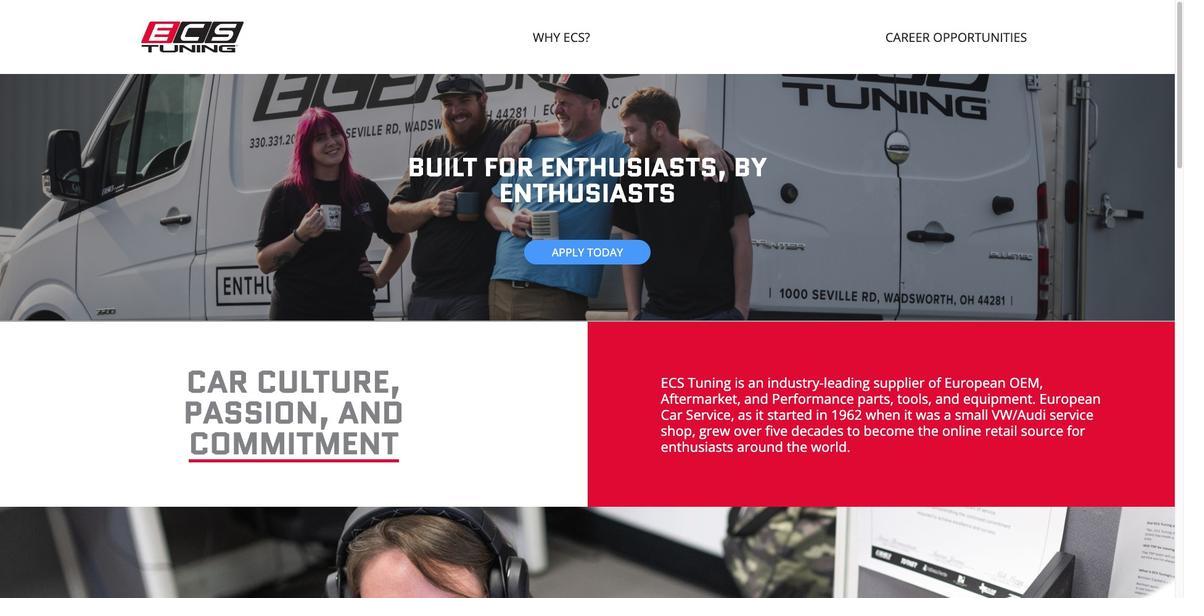 Task type: vqa. For each thing, say whether or not it's contained in the screenshot.
you to the left
no



Task type: describe. For each thing, give the bounding box(es) containing it.
around
[[737, 437, 783, 456]]

was
[[916, 405, 941, 424]]

oem,
[[1010, 373, 1044, 392]]

decades
[[791, 421, 844, 440]]

supplier
[[874, 373, 925, 392]]

ecs
[[661, 373, 685, 392]]

small
[[955, 405, 989, 424]]

five
[[766, 421, 788, 440]]

retail
[[985, 421, 1018, 440]]

become
[[864, 421, 915, 440]]

started
[[768, 405, 813, 424]]

commitment
[[189, 422, 399, 465]]

shop,
[[661, 421, 696, 440]]

today
[[587, 245, 623, 260]]

opportunities
[[933, 29, 1027, 46]]

for inside "built for enthusiasts, by enthusiasts"
[[484, 149, 534, 186]]

leading
[[824, 373, 870, 392]]

1 horizontal spatial the
[[918, 421, 939, 440]]

and inside car culture, passion, and
[[338, 391, 404, 435]]

ecs?
[[564, 29, 590, 46]]

apply
[[552, 245, 584, 260]]

1 it from the left
[[756, 405, 764, 424]]

culture,
[[256, 360, 401, 404]]

aftermarket,
[[661, 389, 741, 408]]

as
[[738, 405, 752, 424]]

is
[[735, 373, 745, 392]]

2 it from the left
[[904, 405, 913, 424]]

service
[[1050, 405, 1094, 424]]

in
[[816, 405, 828, 424]]

enthusiasts,
[[541, 149, 727, 186]]

apply today button
[[524, 240, 651, 265]]

0 horizontal spatial the
[[787, 437, 808, 456]]



Task type: locate. For each thing, give the bounding box(es) containing it.
the
[[918, 421, 939, 440], [787, 437, 808, 456]]

it left was
[[904, 405, 913, 424]]

industry-
[[768, 373, 824, 392]]

built
[[408, 149, 478, 186]]

enthusiasts up apply today button
[[499, 175, 676, 212]]

apply today
[[552, 245, 623, 260]]

0 horizontal spatial it
[[756, 405, 764, 424]]

tuning
[[688, 373, 731, 392]]

european up source
[[1040, 389, 1101, 408]]

it
[[756, 405, 764, 424], [904, 405, 913, 424]]

car
[[186, 360, 248, 404]]

passion,
[[183, 391, 330, 435]]

the down started
[[787, 437, 808, 456]]

over
[[734, 421, 762, 440]]

for
[[484, 149, 534, 186], [1067, 421, 1086, 440]]

0 horizontal spatial european
[[945, 373, 1006, 392]]

2 horizontal spatial and
[[936, 389, 960, 408]]

enthusiasts
[[499, 175, 676, 212], [661, 437, 734, 456]]

enthusiasts down service,
[[661, 437, 734, 456]]

apply today link
[[524, 240, 651, 265]]

and
[[744, 389, 769, 408], [936, 389, 960, 408], [338, 391, 404, 435]]

0 vertical spatial enthusiasts
[[499, 175, 676, 212]]

1 horizontal spatial for
[[1067, 421, 1086, 440]]

career opportunities link
[[880, 23, 1034, 52]]

grew
[[699, 421, 730, 440]]

vw/audi
[[992, 405, 1046, 424]]

to
[[847, 421, 860, 440]]

ecs tuning is an industry-leading supplier of european oem, aftermarket, and performance parts, tools, and equipment. european car service, as it started in 1962 when it was a small vw/audi             service shop, grew over five decades to become the online retail             source for enthusiasts around the world.
[[661, 373, 1101, 456]]

of
[[929, 373, 941, 392]]

1 horizontal spatial european
[[1040, 389, 1101, 408]]

why
[[533, 29, 560, 46]]

career
[[886, 29, 930, 46]]

car culture, passion, and
[[183, 360, 404, 435]]

car
[[661, 405, 683, 424]]

source
[[1021, 421, 1064, 440]]

enthusiasts inside "built for enthusiasts, by enthusiasts"
[[499, 175, 676, 212]]

built for enthusiasts, by enthusiasts
[[408, 149, 767, 212]]

why ecs? link
[[527, 23, 596, 52]]

1 horizontal spatial and
[[744, 389, 769, 408]]

1 horizontal spatial it
[[904, 405, 913, 424]]

1 vertical spatial enthusiasts
[[661, 437, 734, 456]]

why ecs?
[[533, 29, 590, 46]]

performance
[[772, 389, 854, 408]]

equipment.
[[963, 389, 1036, 408]]

an
[[748, 373, 764, 392]]

parts,
[[858, 389, 894, 408]]

tools,
[[898, 389, 932, 408]]

a
[[944, 405, 952, 424]]

when
[[866, 405, 901, 424]]

it right as
[[756, 405, 764, 424]]

european up small
[[945, 373, 1006, 392]]

by
[[734, 149, 767, 186]]

1962
[[831, 405, 863, 424]]

career opportunities
[[886, 29, 1027, 46]]

the left a
[[918, 421, 939, 440]]

0 horizontal spatial for
[[484, 149, 534, 186]]

for inside the ecs tuning is an industry-leading supplier of european oem, aftermarket, and performance parts, tools, and equipment. european car service, as it started in 1962 when it was a small vw/audi             service shop, grew over five decades to become the online retail             source for enthusiasts around the world.
[[1067, 421, 1086, 440]]

1 vertical spatial for
[[1067, 421, 1086, 440]]

0 horizontal spatial and
[[338, 391, 404, 435]]

world.
[[811, 437, 851, 456]]

european
[[945, 373, 1006, 392], [1040, 389, 1101, 408]]

enthusiasts inside the ecs tuning is an industry-leading supplier of european oem, aftermarket, and performance parts, tools, and equipment. european car service, as it started in 1962 when it was a small vw/audi             service shop, grew over five decades to become the online retail             source for enthusiasts around the world.
[[661, 437, 734, 456]]

0 vertical spatial for
[[484, 149, 534, 186]]

service,
[[686, 405, 735, 424]]

online
[[943, 421, 982, 440]]



